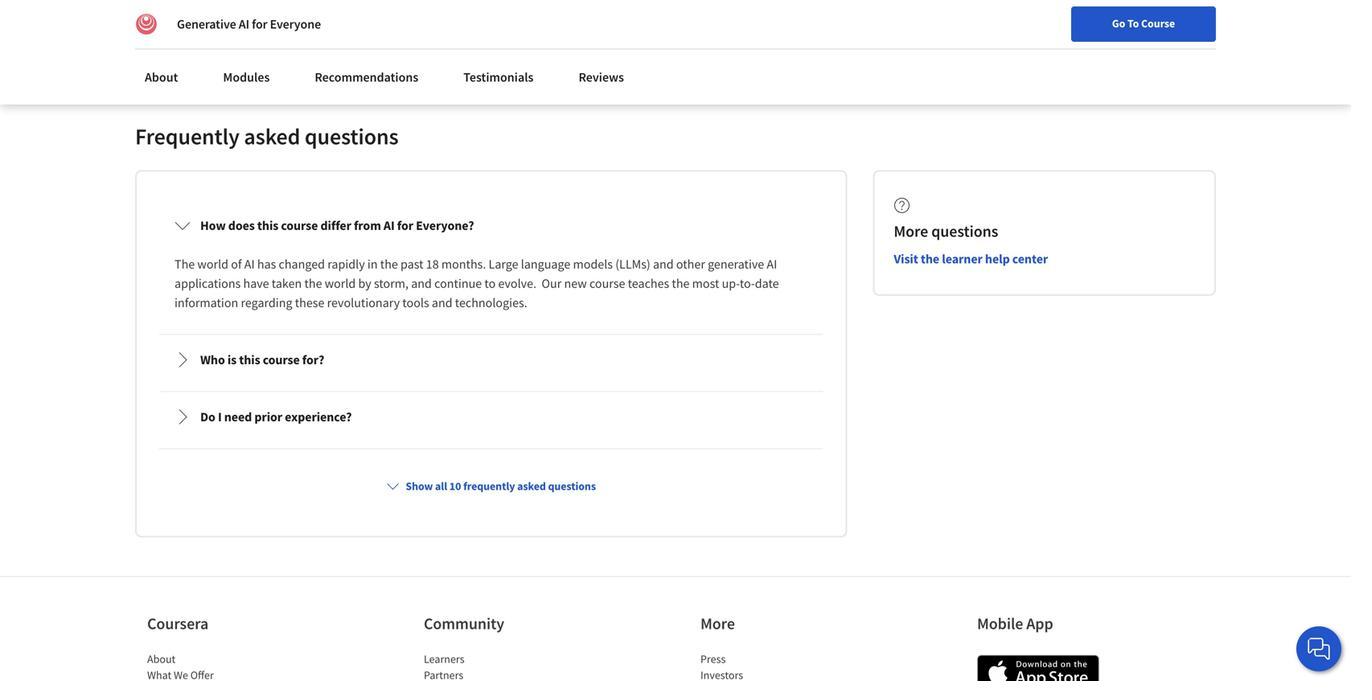 Task type: locate. For each thing, give the bounding box(es) containing it.
english button
[[1014, 0, 1111, 52]]

of
[[231, 256, 242, 272]]

for right from
[[397, 218, 414, 234]]

and up tools
[[411, 275, 432, 292]]

18
[[426, 256, 439, 272]]

2 horizontal spatial list item
[[701, 667, 838, 682]]

0 vertical spatial about
[[145, 69, 178, 85]]

this for is
[[239, 352, 260, 368]]

1 vertical spatial for
[[397, 218, 414, 234]]

generative ai for everyone
[[177, 16, 321, 32]]

list item
[[147, 667, 284, 682], [424, 667, 561, 682], [701, 667, 838, 682]]

ai
[[239, 16, 249, 32], [384, 218, 395, 234], [244, 256, 255, 272], [767, 256, 778, 272]]

learner
[[942, 251, 983, 267]]

and down continue
[[432, 295, 453, 311]]

ai right of at the left
[[244, 256, 255, 272]]

about for frequently asked questions
[[145, 69, 178, 85]]

how does this course differ from ai for everyone?
[[200, 218, 474, 234]]

more
[[894, 221, 929, 241], [701, 614, 735, 634]]

0 vertical spatial this
[[257, 218, 279, 234]]

from
[[354, 218, 381, 234]]

recommendations
[[315, 69, 419, 85]]

about inside list
[[147, 652, 176, 667]]

the
[[921, 251, 940, 267], [380, 256, 398, 272], [305, 275, 322, 292], [672, 275, 690, 292]]

do i need prior experience?
[[200, 409, 352, 425]]

for left everyone
[[252, 16, 268, 32]]

0 vertical spatial asked
[[244, 122, 300, 150]]

1 horizontal spatial more
[[894, 221, 929, 241]]

chat with us image
[[1307, 636, 1332, 662]]

2 vertical spatial and
[[432, 295, 453, 311]]

english
[[1043, 18, 1082, 34]]

reviews link
[[569, 60, 634, 95]]

list item down learners link
[[424, 667, 561, 682]]

1 horizontal spatial asked
[[517, 479, 546, 494]]

app
[[1027, 614, 1054, 634]]

1 vertical spatial course
[[590, 275, 626, 292]]

1 horizontal spatial for
[[397, 218, 414, 234]]

2 vertical spatial questions
[[548, 479, 596, 494]]

0 vertical spatial for
[[252, 16, 268, 32]]

0 vertical spatial more
[[894, 221, 929, 241]]

changed
[[279, 256, 325, 272]]

storm,
[[374, 275, 409, 292]]

course left for?
[[263, 352, 300, 368]]

ai right generative
[[239, 16, 249, 32]]

about link inside list
[[147, 652, 176, 667]]

course down models
[[590, 275, 626, 292]]

0 horizontal spatial for
[[252, 16, 268, 32]]

go
[[1113, 16, 1126, 31]]

the down other
[[672, 275, 690, 292]]

about link down "deeplearning.ai" icon
[[135, 60, 188, 95]]

3 list item from the left
[[701, 667, 838, 682]]

the right visit
[[921, 251, 940, 267]]

and
[[653, 256, 674, 272], [411, 275, 432, 292], [432, 295, 453, 311]]

ai inside dropdown button
[[384, 218, 395, 234]]

questions
[[305, 122, 399, 150], [932, 221, 999, 241], [548, 479, 596, 494]]

visit the learner help center link
[[894, 251, 1049, 267]]

0 horizontal spatial questions
[[305, 122, 399, 150]]

and up teaches
[[653, 256, 674, 272]]

about
[[145, 69, 178, 85], [147, 652, 176, 667]]

about link down coursera
[[147, 652, 176, 667]]

collapsed list
[[156, 197, 827, 682]]

everyone?
[[416, 218, 474, 234]]

list item down coursera
[[147, 667, 284, 682]]

2 vertical spatial course
[[263, 352, 300, 368]]

learners
[[424, 652, 465, 667]]

press
[[701, 652, 726, 667]]

more up visit
[[894, 221, 929, 241]]

asked right frequently
[[517, 479, 546, 494]]

date
[[755, 275, 779, 292]]

2 horizontal spatial questions
[[932, 221, 999, 241]]

show
[[406, 479, 433, 494]]

this
[[257, 218, 279, 234], [239, 352, 260, 368]]

0 horizontal spatial list item
[[147, 667, 284, 682]]

0 vertical spatial world
[[197, 256, 229, 272]]

0 horizontal spatial world
[[197, 256, 229, 272]]

how
[[200, 218, 226, 234]]

regarding
[[241, 295, 293, 311]]

the
[[175, 256, 195, 272]]

need
[[224, 409, 252, 425]]

go to course
[[1113, 16, 1176, 31]]

about down coursera
[[147, 652, 176, 667]]

this right is
[[239, 352, 260, 368]]

for
[[252, 16, 268, 32], [397, 218, 414, 234]]

teaches
[[628, 275, 670, 292]]

taken
[[272, 275, 302, 292]]

this right does
[[257, 218, 279, 234]]

the world of ai has changed rapidly in the past 18 months. large language models (llms) and other generative ai applications have taken the world by storm, and continue to evolve.  our new course teaches the most up-to-date information regarding these revolutionary tools and technologies.
[[175, 256, 782, 311]]

about link
[[135, 60, 188, 95], [147, 652, 176, 667]]

1 vertical spatial this
[[239, 352, 260, 368]]

models
[[573, 256, 613, 272]]

(llms)
[[616, 256, 651, 272]]

more for more
[[701, 614, 735, 634]]

more for more questions
[[894, 221, 929, 241]]

1 vertical spatial more
[[701, 614, 735, 634]]

to-
[[740, 275, 755, 292]]

modules link
[[214, 60, 280, 95]]

0 horizontal spatial more
[[701, 614, 735, 634]]

revolutionary
[[327, 295, 400, 311]]

world down rapidly
[[325, 275, 356, 292]]

1 vertical spatial questions
[[932, 221, 999, 241]]

1 vertical spatial asked
[[517, 479, 546, 494]]

ai right from
[[384, 218, 395, 234]]

0 vertical spatial and
[[653, 256, 674, 272]]

1 horizontal spatial world
[[325, 275, 356, 292]]

0 vertical spatial about link
[[135, 60, 188, 95]]

course for for?
[[263, 352, 300, 368]]

more questions
[[894, 221, 999, 241]]

continue
[[435, 275, 482, 292]]

about list
[[147, 651, 284, 682]]

course
[[281, 218, 318, 234], [590, 275, 626, 292], [263, 352, 300, 368]]

list item for more
[[701, 667, 838, 682]]

1 horizontal spatial list item
[[424, 667, 561, 682]]

list item down the "press" link
[[701, 667, 838, 682]]

prior
[[255, 409, 282, 425]]

about link for more
[[147, 652, 176, 667]]

center
[[1013, 251, 1049, 267]]

rapidly
[[328, 256, 365, 272]]

1 vertical spatial about
[[147, 652, 176, 667]]

asked
[[244, 122, 300, 150], [517, 479, 546, 494]]

more up the "press" link
[[701, 614, 735, 634]]

these
[[295, 295, 325, 311]]

2 list item from the left
[[424, 667, 561, 682]]

world up applications
[[197, 256, 229, 272]]

1 horizontal spatial questions
[[548, 479, 596, 494]]

language
[[521, 256, 571, 272]]

learners list
[[424, 651, 561, 682]]

community
[[424, 614, 505, 634]]

1 list item from the left
[[147, 667, 284, 682]]

course left differ
[[281, 218, 318, 234]]

about for more
[[147, 652, 176, 667]]

0 vertical spatial course
[[281, 218, 318, 234]]

world
[[197, 256, 229, 272], [325, 275, 356, 292]]

asked down modules link
[[244, 122, 300, 150]]

None search field
[[229, 10, 616, 42]]

coursera
[[147, 614, 209, 634]]

about down "deeplearning.ai" icon
[[145, 69, 178, 85]]

0 vertical spatial questions
[[305, 122, 399, 150]]

frequently
[[464, 479, 515, 494]]

course
[[1142, 16, 1176, 31]]

1 vertical spatial about link
[[147, 652, 176, 667]]

for inside dropdown button
[[397, 218, 414, 234]]



Task type: vqa. For each thing, say whether or not it's contained in the screenshot.
Skills corresponding to Business Analysis, Leadership and Management
no



Task type: describe. For each thing, give the bounding box(es) containing it.
reviews
[[579, 69, 624, 85]]

questions inside dropdown button
[[548, 479, 596, 494]]

modules
[[223, 69, 270, 85]]

visit
[[894, 251, 919, 267]]

1 vertical spatial and
[[411, 275, 432, 292]]

download on the app store image
[[978, 655, 1100, 682]]

course for differ
[[281, 218, 318, 234]]

is
[[228, 352, 237, 368]]

past
[[401, 256, 424, 272]]

generative
[[177, 16, 236, 32]]

applications
[[175, 275, 241, 292]]

by
[[358, 275, 372, 292]]

to
[[1128, 16, 1140, 31]]

technologies.
[[455, 295, 528, 311]]

i
[[218, 409, 222, 425]]

who is this course for? button
[[162, 337, 821, 382]]

in
[[368, 256, 378, 272]]

course inside the world of ai has changed rapidly in the past 18 months. large language models (llms) and other generative ai applications have taken the world by storm, and continue to evolve.  our new course teaches the most up-to-date information regarding these revolutionary tools and technologies.
[[590, 275, 626, 292]]

for?
[[302, 352, 325, 368]]

everyone
[[270, 16, 321, 32]]

ai up date
[[767, 256, 778, 272]]

the right the in
[[380, 256, 398, 272]]

most
[[693, 275, 720, 292]]

mobile app
[[978, 614, 1054, 634]]

who
[[200, 352, 225, 368]]

this for does
[[257, 218, 279, 234]]

have
[[243, 275, 269, 292]]

mobile
[[978, 614, 1024, 634]]

tools
[[403, 295, 429, 311]]

testimonials link
[[454, 60, 543, 95]]

frequently asked questions
[[135, 122, 399, 150]]

all
[[435, 479, 447, 494]]

press link
[[701, 652, 726, 667]]

experience?
[[285, 409, 352, 425]]

large
[[489, 256, 519, 272]]

to
[[485, 275, 496, 292]]

go to course button
[[1072, 6, 1217, 42]]

who is this course for?
[[200, 352, 325, 368]]

up-
[[722, 275, 740, 292]]

0 horizontal spatial asked
[[244, 122, 300, 150]]

deeplearning.ai image
[[135, 13, 158, 35]]

show notifications image
[[1135, 20, 1154, 39]]

about link for frequently asked questions
[[135, 60, 188, 95]]

visit the learner help center
[[894, 251, 1049, 267]]

information
[[175, 295, 238, 311]]

the up the these
[[305, 275, 322, 292]]

help
[[986, 251, 1010, 267]]

months.
[[442, 256, 486, 272]]

frequently
[[135, 122, 240, 150]]

new
[[564, 275, 587, 292]]

generative
[[708, 256, 765, 272]]

how does this course differ from ai for everyone? button
[[162, 203, 821, 248]]

our
[[542, 275, 562, 292]]

do i need prior experience? button
[[162, 395, 821, 440]]

show all 10 frequently asked questions button
[[380, 472, 603, 501]]

show all 10 frequently asked questions
[[406, 479, 596, 494]]

press list
[[701, 651, 838, 682]]

learners link
[[424, 652, 465, 667]]

list item for coursera
[[147, 667, 284, 682]]

asked inside dropdown button
[[517, 479, 546, 494]]

recommendations link
[[305, 60, 428, 95]]

does
[[228, 218, 255, 234]]

1 vertical spatial world
[[325, 275, 356, 292]]

do
[[200, 409, 216, 425]]

testimonials
[[464, 69, 534, 85]]

has
[[257, 256, 276, 272]]

differ
[[321, 218, 352, 234]]

10
[[450, 479, 461, 494]]

list item for community
[[424, 667, 561, 682]]

other
[[677, 256, 706, 272]]



